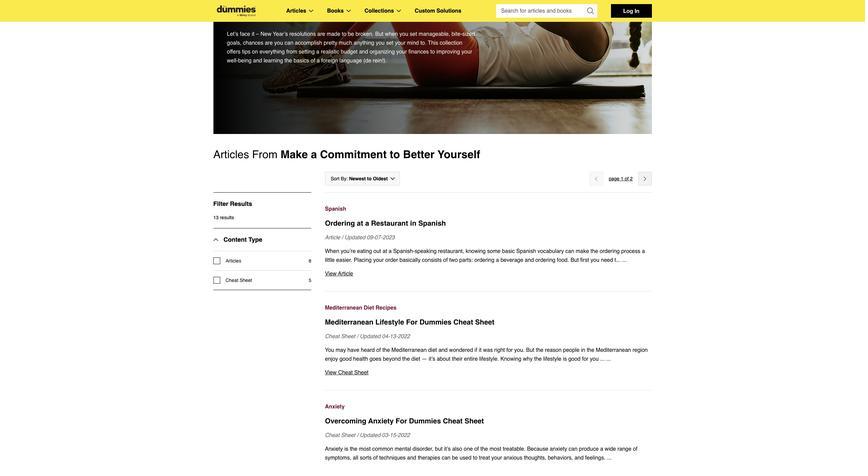 Task type: vqa. For each thing, say whether or not it's contained in the screenshot.
"©Giordano Aita / Adobe Stock"
no



Task type: describe. For each thing, give the bounding box(es) containing it.
15-
[[390, 433, 398, 439]]

two
[[450, 257, 458, 263]]

learning
[[264, 58, 283, 64]]

treatable.
[[503, 446, 526, 453]]

logo image
[[213, 5, 259, 17]]

realistic
[[321, 49, 340, 55]]

but
[[435, 446, 443, 453]]

mediterranean lifestyle for dummies cheat sheet link
[[325, 317, 652, 328]]

1
[[621, 176, 624, 182]]

vocabulary
[[538, 248, 564, 255]]

ordering
[[325, 219, 355, 228]]

recipes
[[376, 305, 397, 311]]

the up all
[[350, 446, 358, 453]]

for for lifestyle
[[406, 318, 418, 327]]

common
[[373, 446, 393, 453]]

article inside 'link'
[[338, 271, 353, 277]]

your inside when you're eating out at a spanish-speaking restaurant, knowing some basic spanish vocabulary can make the ordering process a little easier. placing your order basically consists of two parts: ordering a beverage and ordering food. but first you need t...
[[373, 257, 384, 263]]

it inside you may have heard of the mediterranean diet and wondered if it was right for you. but the reason people in the mediterranean region enjoy good health goes beyond the diet — it's about their entire lifestyle. knowing why the lifestyle is good for you ...
[[479, 347, 482, 354]]

new
[[261, 31, 272, 37]]

articles for 8
[[226, 258, 241, 264]]

the right why
[[535, 356, 542, 362]]

0 horizontal spatial in
[[410, 219, 417, 228]]

mediterranean up ...
[[596, 347, 632, 354]]

you inside you may have heard of the mediterranean diet and wondered if it was right for you. but the reason people in the mediterranean region enjoy good health goes beyond the diet — it's about their entire lifestyle. knowing why the lifestyle is good for you ...
[[590, 356, 599, 362]]

much
[[339, 40, 352, 46]]

and inside when you're eating out at a spanish-speaking restaurant, knowing some basic spanish vocabulary can make the ordering process a little easier. placing your order basically consists of two parts: ordering a beverage and ordering food. but first you need t...
[[525, 257, 534, 263]]

but inside you may have heard of the mediterranean diet and wondered if it was right for you. but the reason people in the mediterranean region enjoy good health goes beyond the diet — it's about their entire lifestyle. knowing why the lifestyle is good for you ...
[[527, 347, 535, 354]]

right
[[495, 347, 505, 354]]

be inside let's face it – new year's resolutions are made to be broken. but when you set manageable, bite-sized goals, chances are you can accomplish pretty much anything you set your mind to. this collection offers tips on everything from setting a realistic budget and organizing your finances to improving your well-being and learning the basics of a foreign language (de rein!).
[[348, 31, 354, 37]]

–
[[256, 31, 259, 37]]

is inside anxiety is the most common mental disorder, but it's also one of the most treatable. because anxiety can produce a wide range of symptoms, all sorts of techniques and therapies can be used to treat your anxious thoughts, behaviors, and feelings.
[[345, 446, 349, 453]]

tips
[[242, 49, 251, 55]]

page 1 of 2 button
[[609, 175, 633, 183]]

thoughts,
[[524, 455, 547, 461]]

entire
[[464, 356, 478, 362]]

by:
[[341, 176, 348, 182]]

why
[[523, 356, 533, 362]]

one
[[464, 446, 473, 453]]

diet
[[364, 305, 374, 311]]

make inside the "make a commitment to better yourself"
[[227, 0, 270, 2]]

the left reason
[[536, 347, 544, 354]]

the inside let's face it – new year's resolutions are made to be broken. but when you set manageable, bite-sized goals, chances are you can accomplish pretty much anything you set your mind to. this collection offers tips on everything from setting a realistic budget and organizing your finances to improving your well-being and learning the basics of a foreign language (de rein!).
[[285, 58, 292, 64]]

at inside when you're eating out at a spanish-speaking restaurant, knowing some basic spanish vocabulary can make the ordering process a little easier. placing your order basically consists of two parts: ordering a beverage and ordering food. but first you need t...
[[383, 248, 387, 255]]

mediterranean lifestyle for dummies cheat sheet
[[325, 318, 495, 327]]

accomplish
[[295, 40, 322, 46]]

0 horizontal spatial for
[[507, 347, 513, 354]]

filter
[[213, 200, 228, 207]]

1 vertical spatial spanish
[[419, 219, 446, 228]]

offers
[[227, 49, 241, 55]]

1 vertical spatial articles
[[213, 148, 249, 161]]

all
[[353, 455, 359, 461]]

to inside the "make a commitment to better yourself"
[[398, 0, 414, 2]]

anything
[[354, 40, 375, 46]]

being
[[238, 58, 252, 64]]

parts:
[[460, 257, 473, 263]]

can inside let's face it – new year's resolutions are made to be broken. but when you set manageable, bite-sized goals, chances are you can accomplish pretty much anything you set your mind to. this collection offers tips on everything from setting a realistic budget and organizing your finances to improving your well-being and learning the basics of a foreign language (de rein!).
[[285, 40, 294, 46]]

solutions
[[437, 8, 462, 14]]

Search for articles and books text field
[[496, 4, 585, 18]]

and inside you may have heard of the mediterranean diet and wondered if it was right for you. but the reason people in the mediterranean region enjoy good health goes beyond the diet — it's about their entire lifestyle. knowing why the lifestyle is good for you ...
[[439, 347, 448, 354]]

food.
[[557, 257, 570, 263]]

custom
[[415, 8, 435, 14]]

13
[[213, 215, 219, 220]]

bite-
[[452, 31, 463, 37]]

heard
[[361, 347, 375, 354]]

a inside anxiety is the most common mental disorder, but it's also one of the most treatable. because anxiety can produce a wide range of symptoms, all sorts of techniques and therapies can be used to treat your anxious thoughts, behaviors, and feelings.
[[601, 446, 604, 453]]

order
[[386, 257, 398, 263]]

feelings.
[[586, 455, 606, 461]]

t...
[[615, 257, 621, 263]]

can right anxiety
[[569, 446, 578, 453]]

0 vertical spatial updated
[[345, 235, 366, 241]]

of inside you may have heard of the mediterranean diet and wondered if it was right for you. but the reason people in the mediterranean region enjoy good health goes beyond the diet — it's about their entire lifestyle. knowing why the lifestyle is good for you ...
[[377, 347, 381, 354]]

anxiety link
[[325, 403, 652, 412]]

the up "treat" at the right
[[481, 446, 488, 453]]

04-
[[382, 334, 390, 340]]

overcoming anxiety for dummies cheat sheet link
[[325, 416, 652, 427]]

was
[[483, 347, 493, 354]]

knowing
[[501, 356, 522, 362]]

of inside page 1 of 2 button
[[625, 176, 629, 182]]

from
[[286, 49, 297, 55]]

and down produce
[[575, 455, 584, 461]]

cookie consent banner dialog
[[0, 441, 866, 465]]

0 horizontal spatial are
[[265, 40, 273, 46]]

articles for books
[[286, 8, 307, 14]]

2 horizontal spatial ordering
[[600, 248, 620, 255]]

in inside you may have heard of the mediterranean diet and wondered if it was right for you. but the reason people in the mediterranean region enjoy good health goes beyond the diet — it's about their entire lifestyle. knowing why the lifestyle is good for you ...
[[582, 347, 586, 354]]

oldest
[[373, 176, 388, 182]]

your down sized on the right
[[462, 49, 473, 55]]

1 vertical spatial make
[[281, 148, 308, 161]]

range
[[618, 446, 632, 453]]

ordering at a restaurant in spanish
[[325, 219, 446, 228]]

1 horizontal spatial for
[[583, 356, 589, 362]]

of right 'sorts'
[[373, 455, 378, 461]]

the right beyond
[[403, 356, 410, 362]]

2022 for anxiety
[[398, 433, 410, 439]]

sort by: newest to oldest
[[331, 176, 388, 182]]

spanish link
[[325, 205, 652, 214]]

you down 'year's'
[[274, 40, 283, 46]]

mind
[[407, 40, 419, 46]]

09-
[[367, 235, 375, 241]]

may
[[336, 347, 346, 354]]

placing
[[354, 257, 372, 263]]

updated for overcoming
[[360, 433, 381, 439]]

health
[[353, 356, 368, 362]]

collections
[[365, 8, 394, 14]]

when
[[325, 248, 339, 255]]

to.
[[421, 40, 427, 46]]

have
[[348, 347, 360, 354]]

updated for mediterranean
[[360, 334, 381, 340]]

you up organizing
[[376, 40, 385, 46]]

it's inside you may have heard of the mediterranean diet and wondered if it was right for you. but the reason people in the mediterranean region enjoy good health goes beyond the diet — it's about their entire lifestyle. knowing why the lifestyle is good for you ...
[[429, 356, 436, 362]]

from
[[252, 148, 278, 161]]

—
[[422, 356, 428, 362]]

2 most from the left
[[490, 446, 502, 453]]

newest
[[349, 176, 366, 182]]

sized
[[463, 31, 475, 37]]

to inside anxiety is the most common mental disorder, but it's also one of the most treatable. because anxiety can produce a wide range of symptoms, all sorts of techniques and therapies can be used to treat your anxious thoughts, behaviors, and feelings.
[[473, 455, 478, 461]]

sort
[[331, 176, 340, 182]]

mediterranean diet recipes link
[[325, 304, 652, 313]]

2023
[[383, 235, 395, 241]]

people
[[564, 347, 580, 354]]

/ for overcoming
[[357, 433, 359, 439]]

1 horizontal spatial diet
[[429, 347, 437, 354]]

beyond
[[383, 356, 401, 362]]

consists
[[422, 257, 442, 263]]

cheat sheet / updated 03-15-2022
[[325, 433, 410, 439]]

reason
[[545, 347, 562, 354]]

custom solutions link
[[415, 6, 462, 15]]

books
[[327, 8, 344, 14]]

your inside anxiety is the most common mental disorder, but it's also one of the most treatable. because anxiety can produce a wide range of symptoms, all sorts of techniques and therapies can be used to treat your anxious thoughts, behaviors, and feelings.
[[492, 455, 502, 461]]

at inside ordering at a restaurant in spanish link
[[357, 219, 363, 228]]

page 1 of 2
[[609, 176, 633, 182]]

cheat sheet / updated 04-13-2022
[[325, 334, 410, 340]]

of inside when you're eating out at a spanish-speaking restaurant, knowing some basic spanish vocabulary can make the ordering process a little easier. placing your order basically consists of two parts: ordering a beverage and ordering food. but first you need t...
[[444, 257, 448, 263]]

and down on
[[253, 58, 262, 64]]

mental
[[395, 446, 411, 453]]

knowing
[[466, 248, 486, 255]]

the right people at the right bottom of page
[[587, 347, 595, 354]]



Task type: locate. For each thing, give the bounding box(es) containing it.
0 horizontal spatial diet
[[412, 356, 421, 362]]

if
[[475, 347, 478, 354]]

2 2022 from the top
[[398, 433, 410, 439]]

1 vertical spatial /
[[357, 334, 359, 340]]

articles from make a commitment to better yourself
[[213, 148, 481, 161]]

0 vertical spatial for
[[507, 347, 513, 354]]

commitment up books
[[289, 0, 393, 2]]

broken.
[[356, 31, 374, 37]]

spanish up 'speaking'
[[419, 219, 446, 228]]

/ down ordering on the top of page
[[342, 235, 343, 241]]

of inside let's face it – new year's resolutions are made to be broken. but when you set manageable, bite-sized goals, chances are you can accomplish pretty much anything you set your mind to. this collection offers tips on everything from setting a realistic budget and organizing your finances to improving your well-being and learning the basics of a foreign language (de rein!).
[[311, 58, 315, 64]]

you right the when
[[400, 31, 409, 37]]

07-
[[375, 235, 383, 241]]

13 results
[[213, 215, 234, 220]]

ordering
[[600, 248, 620, 255], [475, 257, 495, 263], [536, 257, 556, 263]]

restaurant
[[371, 219, 408, 228]]

anxiety up symptoms,
[[325, 446, 343, 453]]

organizing
[[370, 49, 395, 55]]

1 horizontal spatial it
[[479, 347, 482, 354]]

you inside when you're eating out at a spanish-speaking restaurant, knowing some basic spanish vocabulary can make the ordering process a little easier. placing your order basically consists of two parts: ordering a beverage and ordering food. but first you need t...
[[591, 257, 600, 263]]

can
[[285, 40, 294, 46], [566, 248, 575, 255], [569, 446, 578, 453], [442, 455, 451, 461]]

1 vertical spatial better
[[403, 148, 435, 161]]

0 horizontal spatial be
[[348, 31, 354, 37]]

and right 'beverage'
[[525, 257, 534, 263]]

view for ordering at a restaurant in spanish
[[325, 271, 337, 277]]

also
[[453, 446, 463, 453]]

mediterranean down mediterranean diet recipes
[[325, 318, 374, 327]]

anxiety
[[550, 446, 568, 453]]

mediterranean up —
[[392, 347, 427, 354]]

1 vertical spatial for
[[583, 356, 589, 362]]

1 horizontal spatial yourself
[[438, 148, 481, 161]]

1 most from the left
[[359, 446, 371, 453]]

updated left 03-
[[360, 433, 381, 439]]

chances
[[243, 40, 264, 46]]

a inside the "make a commitment to better yourself"
[[275, 0, 284, 2]]

made
[[327, 31, 341, 37]]

in
[[410, 219, 417, 228], [582, 347, 586, 354]]

1 horizontal spatial are
[[318, 31, 325, 37]]

is up symptoms,
[[345, 446, 349, 453]]

0 vertical spatial for
[[406, 318, 418, 327]]

1 vertical spatial anxiety
[[368, 417, 394, 426]]

0 vertical spatial make
[[227, 0, 270, 2]]

but left first
[[571, 257, 579, 263]]

...
[[601, 356, 605, 362]]

1 horizontal spatial ordering
[[536, 257, 556, 263]]

your right "treat" at the right
[[492, 455, 502, 461]]

goes
[[370, 356, 382, 362]]

1 horizontal spatial set
[[410, 31, 417, 37]]

0 vertical spatial articles
[[286, 8, 307, 14]]

of right 1
[[625, 176, 629, 182]]

1 vertical spatial set
[[386, 40, 394, 46]]

open collections list image
[[397, 10, 401, 12]]

your down the when
[[395, 40, 406, 46]]

ordering down knowing
[[475, 257, 495, 263]]

a
[[275, 0, 284, 2], [317, 49, 320, 55], [317, 58, 320, 64], [311, 148, 317, 161], [365, 219, 369, 228], [389, 248, 392, 255], [642, 248, 645, 255], [496, 257, 499, 263], [601, 446, 604, 453]]

03-
[[382, 433, 390, 439]]

2022 up the mental
[[398, 433, 410, 439]]

view for mediterranean lifestyle for dummies cheat sheet
[[325, 370, 337, 376]]

first
[[581, 257, 590, 263]]

dummies for lifestyle
[[420, 318, 452, 327]]

manageable,
[[419, 31, 451, 37]]

1 horizontal spatial in
[[582, 347, 586, 354]]

speaking
[[415, 248, 437, 255]]

anxiety up overcoming
[[325, 404, 345, 410]]

0 horizontal spatial it's
[[429, 356, 436, 362]]

0 horizontal spatial make
[[227, 0, 270, 2]]

1 vertical spatial diet
[[412, 356, 421, 362]]

is
[[563, 356, 567, 362], [345, 446, 349, 453]]

1 horizontal spatial good
[[569, 356, 581, 362]]

1 vertical spatial yourself
[[438, 148, 481, 161]]

0 vertical spatial view
[[325, 271, 337, 277]]

everything
[[260, 49, 285, 55]]

0 vertical spatial commitment
[[289, 0, 393, 2]]

view down the enjoy
[[325, 370, 337, 376]]

0 vertical spatial dummies
[[420, 318, 452, 327]]

most up 'sorts'
[[359, 446, 371, 453]]

for for anxiety
[[396, 417, 407, 426]]

at up article / updated 09-07-2023
[[357, 219, 363, 228]]

but inside let's face it – new year's resolutions are made to be broken. but when you set manageable, bite-sized goals, chances are you can accomplish pretty much anything you set your mind to. this collection offers tips on everything from setting a realistic budget and organizing your finances to improving your well-being and learning the basics of a foreign language (de rein!).
[[376, 31, 384, 37]]

setting
[[299, 49, 315, 55]]

of left two
[[444, 257, 448, 263]]

1 vertical spatial dummies
[[409, 417, 441, 426]]

your down out
[[373, 257, 384, 263]]

better inside the "make a commitment to better yourself"
[[419, 0, 468, 2]]

1 vertical spatial commitment
[[320, 148, 387, 161]]

be inside anxiety is the most common mental disorder, but it's also one of the most treatable. because anxiety can produce a wide range of symptoms, all sorts of techniques and therapies can be used to treat your anxious thoughts, behaviors, and feelings.
[[452, 455, 458, 461]]

1 horizontal spatial is
[[563, 356, 567, 362]]

0 horizontal spatial set
[[386, 40, 394, 46]]

is inside you may have heard of the mediterranean diet and wondered if it was right for you. but the reason people in the mediterranean region enjoy good health goes beyond the diet — it's about their entire lifestyle. knowing why the lifestyle is good for you ...
[[563, 356, 567, 362]]

it inside let's face it – new year's resolutions are made to be broken. but when you set manageable, bite-sized goals, chances are you can accomplish pretty much anything you set your mind to. this collection offers tips on everything from setting a realistic budget and organizing your finances to improving your well-being and learning the basics of a foreign language (de rein!).
[[252, 31, 255, 37]]

1 horizontal spatial make
[[281, 148, 308, 161]]

articles
[[286, 8, 307, 14], [213, 148, 249, 161], [226, 258, 241, 264]]

easier.
[[336, 257, 353, 263]]

0 horizontal spatial spanish
[[325, 206, 346, 212]]

0 vertical spatial spanish
[[325, 206, 346, 212]]

view cheat sheet
[[325, 370, 369, 376]]

1 vertical spatial be
[[452, 455, 458, 461]]

for up knowing
[[507, 347, 513, 354]]

view down little
[[325, 271, 337, 277]]

0 horizontal spatial ordering
[[475, 257, 495, 263]]

let's
[[227, 31, 239, 37]]

spanish up ordering on the top of page
[[325, 206, 346, 212]]

anxiety inside anxiety is the most common mental disorder, but it's also one of the most treatable. because anxiety can produce a wide range of symptoms, all sorts of techniques and therapies can be used to treat your anxious thoughts, behaviors, and feelings.
[[325, 446, 343, 453]]

spanish inside when you're eating out at a spanish-speaking restaurant, knowing some basic spanish vocabulary can make the ordering process a little easier. placing your order basically consists of two parts: ordering a beverage and ordering food. but first you need t...
[[517, 248, 536, 255]]

log in
[[624, 8, 640, 14]]

0 vertical spatial anxiety
[[325, 404, 345, 410]]

commitment up the newest
[[320, 148, 387, 161]]

the inside when you're eating out at a spanish-speaking restaurant, knowing some basic spanish vocabulary can make the ordering process a little easier. placing your order basically consists of two parts: ordering a beverage and ordering food. but first you need t...
[[591, 248, 599, 255]]

0 horizontal spatial at
[[357, 219, 363, 228]]

set up mind
[[410, 31, 417, 37]]

1 good from the left
[[340, 356, 352, 362]]

it's inside anxiety is the most common mental disorder, but it's also one of the most treatable. because anxiety can produce a wide range of symptoms, all sorts of techniques and therapies can be used to treat your anxious thoughts, behaviors, and feelings.
[[444, 446, 451, 453]]

articles left open article categories 'image' at the left of the page
[[286, 8, 307, 14]]

you.
[[515, 347, 525, 354]]

0 vertical spatial set
[[410, 31, 417, 37]]

most up "treat" at the right
[[490, 446, 502, 453]]

is down people at the right bottom of page
[[563, 356, 567, 362]]

0 vertical spatial diet
[[429, 347, 437, 354]]

1 vertical spatial updated
[[360, 334, 381, 340]]

open article categories image
[[309, 10, 314, 12]]

2 vertical spatial updated
[[360, 433, 381, 439]]

article down "easier."
[[338, 271, 353, 277]]

2 vertical spatial anxiety
[[325, 446, 343, 453]]

/ up have
[[357, 334, 359, 340]]

1 horizontal spatial be
[[452, 455, 458, 461]]

most
[[359, 446, 371, 453], [490, 446, 502, 453]]

type
[[249, 236, 262, 243]]

the down from
[[285, 58, 292, 64]]

2 vertical spatial articles
[[226, 258, 241, 264]]

0 vertical spatial are
[[318, 31, 325, 37]]

about
[[437, 356, 451, 362]]

you
[[325, 347, 334, 354]]

1 2022 from the top
[[398, 334, 410, 340]]

of
[[311, 58, 315, 64], [625, 176, 629, 182], [444, 257, 448, 263], [377, 347, 381, 354], [475, 446, 479, 453], [633, 446, 638, 453], [373, 455, 378, 461]]

view cheat sheet link
[[325, 369, 652, 377]]

1 vertical spatial it's
[[444, 446, 451, 453]]

some
[[488, 248, 501, 255]]

2 vertical spatial spanish
[[517, 248, 536, 255]]

2 horizontal spatial but
[[571, 257, 579, 263]]

but up why
[[527, 347, 535, 354]]

dummies
[[420, 318, 452, 327], [409, 417, 441, 426]]

0 horizontal spatial but
[[376, 31, 384, 37]]

1 vertical spatial at
[[383, 248, 387, 255]]

the right 'make'
[[591, 248, 599, 255]]

diet
[[429, 347, 437, 354], [412, 356, 421, 362]]

wide
[[605, 446, 616, 453]]

1 horizontal spatial most
[[490, 446, 502, 453]]

1 horizontal spatial at
[[383, 248, 387, 255]]

good
[[340, 356, 352, 362], [569, 356, 581, 362]]

for
[[507, 347, 513, 354], [583, 356, 589, 362]]

but inside when you're eating out at a spanish-speaking restaurant, knowing some basic spanish vocabulary can make the ordering process a little easier. placing your order basically consists of two parts: ordering a beverage and ordering food. but first you need t...
[[571, 257, 579, 263]]

good down the may
[[340, 356, 352, 362]]

can down but
[[442, 455, 451, 461]]

0 vertical spatial at
[[357, 219, 363, 228]]

0 vertical spatial yourself
[[227, 3, 294, 23]]

2022
[[398, 334, 410, 340], [398, 433, 410, 439]]

for left ...
[[583, 356, 589, 362]]

0 horizontal spatial it
[[252, 31, 255, 37]]

1 vertical spatial are
[[265, 40, 273, 46]]

you're
[[341, 248, 356, 255]]

face
[[240, 31, 250, 37]]

the up beyond
[[383, 347, 390, 354]]

0 vertical spatial is
[[563, 356, 567, 362]]

group
[[496, 4, 598, 18]]

when
[[385, 31, 398, 37]]

and down anything in the left top of the page
[[359, 49, 368, 55]]

0 vertical spatial in
[[410, 219, 417, 228]]

of right range
[[633, 446, 638, 453]]

and down the mental
[[407, 455, 417, 461]]

articles up cheat sheet
[[226, 258, 241, 264]]

page
[[609, 176, 620, 182]]

your left finances
[[397, 49, 407, 55]]

be down also
[[452, 455, 458, 461]]

can up food.
[[566, 248, 575, 255]]

0 horizontal spatial yourself
[[227, 3, 294, 23]]

you left ...
[[590, 356, 599, 362]]

be
[[348, 31, 354, 37], [452, 455, 458, 461]]

commitment inside the "make a commitment to better yourself"
[[289, 0, 393, 2]]

1 vertical spatial view
[[325, 370, 337, 376]]

in right people at the right bottom of page
[[582, 347, 586, 354]]

1 view from the top
[[325, 271, 337, 277]]

diet up about
[[429, 347, 437, 354]]

make right from
[[281, 148, 308, 161]]

diet left —
[[412, 356, 421, 362]]

1 vertical spatial is
[[345, 446, 349, 453]]

article / updated 09-07-2023
[[325, 235, 395, 241]]

0 vertical spatial it
[[252, 31, 255, 37]]

2 good from the left
[[569, 356, 581, 362]]

at right out
[[383, 248, 387, 255]]

of right one on the bottom right of page
[[475, 446, 479, 453]]

2 view from the top
[[325, 370, 337, 376]]

and up about
[[439, 347, 448, 354]]

view inside 'link'
[[325, 271, 337, 277]]

dummies for anxiety
[[409, 417, 441, 426]]

0 horizontal spatial is
[[345, 446, 349, 453]]

for right lifestyle at the left bottom
[[406, 318, 418, 327]]

basic
[[502, 248, 515, 255]]

2 vertical spatial but
[[527, 347, 535, 354]]

1 horizontal spatial it's
[[444, 446, 451, 453]]

because
[[528, 446, 549, 453]]

are left made
[[318, 31, 325, 37]]

it right if
[[479, 347, 482, 354]]

0 vertical spatial it's
[[429, 356, 436, 362]]

it's right but
[[444, 446, 451, 453]]

in right "restaurant"
[[410, 219, 417, 228]]

you right first
[[591, 257, 600, 263]]

of up goes
[[377, 347, 381, 354]]

set down the when
[[386, 40, 394, 46]]

updated
[[345, 235, 366, 241], [360, 334, 381, 340], [360, 433, 381, 439]]

used
[[460, 455, 472, 461]]

1 vertical spatial but
[[571, 257, 579, 263]]

spanish
[[325, 206, 346, 212], [419, 219, 446, 228], [517, 248, 536, 255]]

mediterranean diet recipes
[[325, 305, 397, 311]]

0 vertical spatial /
[[342, 235, 343, 241]]

1 vertical spatial in
[[582, 347, 586, 354]]

anxiety for anxiety is the most common mental disorder, but it's also one of the most treatable. because anxiety can produce a wide range of symptoms, all sorts of techniques and therapies can be used to treat your anxious thoughts, behaviors, and feelings.
[[325, 446, 343, 453]]

1 horizontal spatial spanish
[[419, 219, 446, 228]]

make up logo
[[227, 0, 270, 2]]

you
[[400, 31, 409, 37], [274, 40, 283, 46], [376, 40, 385, 46], [591, 257, 600, 263], [590, 356, 599, 362]]

therapies
[[418, 455, 441, 461]]

updated up heard
[[360, 334, 381, 340]]

can inside when you're eating out at a spanish-speaking restaurant, knowing some basic spanish vocabulary can make the ordering process a little easier. placing your order basically consists of two parts: ordering a beverage and ordering food. but first you need t...
[[566, 248, 575, 255]]

0 horizontal spatial good
[[340, 356, 352, 362]]

anxiety for anxiety
[[325, 404, 345, 410]]

2 horizontal spatial spanish
[[517, 248, 536, 255]]

0 horizontal spatial most
[[359, 446, 371, 453]]

open book categories image
[[347, 10, 351, 12]]

2 vertical spatial /
[[357, 433, 359, 439]]

0 vertical spatial but
[[376, 31, 384, 37]]

wondered
[[449, 347, 473, 354]]

article up when
[[325, 235, 340, 241]]

0 vertical spatial be
[[348, 31, 354, 37]]

good down people at the right bottom of page
[[569, 356, 581, 362]]

but left the when
[[376, 31, 384, 37]]

be up much
[[348, 31, 354, 37]]

their
[[452, 356, 463, 362]]

0 vertical spatial better
[[419, 0, 468, 2]]

1 vertical spatial it
[[479, 347, 482, 354]]

your
[[395, 40, 406, 46], [397, 49, 407, 55], [462, 49, 473, 55], [373, 257, 384, 263], [492, 455, 502, 461]]

disorder,
[[413, 446, 434, 453]]

/ for mediterranean
[[357, 334, 359, 340]]

results
[[220, 215, 234, 220]]

dummies inside overcoming anxiety for dummies cheat sheet link
[[409, 417, 441, 426]]

0 vertical spatial article
[[325, 235, 340, 241]]

mediterranean left diet
[[325, 305, 363, 311]]

updated up you're
[[345, 235, 366, 241]]

articles left from
[[213, 148, 249, 161]]

can up from
[[285, 40, 294, 46]]

anxiety up 03-
[[368, 417, 394, 426]]

resolutions
[[290, 31, 316, 37]]

results
[[230, 200, 252, 207]]

make
[[227, 0, 270, 2], [281, 148, 308, 161]]

dummies inside the "mediterranean lifestyle for dummies cheat sheet" link
[[420, 318, 452, 327]]

content type button
[[213, 229, 262, 251]]

spanish up 'beverage'
[[517, 248, 536, 255]]

the
[[285, 58, 292, 64], [591, 248, 599, 255], [383, 347, 390, 354], [536, 347, 544, 354], [587, 347, 595, 354], [403, 356, 410, 362], [535, 356, 542, 362], [350, 446, 358, 453], [481, 446, 488, 453]]

1 vertical spatial article
[[338, 271, 353, 277]]

of down 'setting'
[[311, 58, 315, 64]]

ordering down vocabulary
[[536, 257, 556, 263]]

0 vertical spatial 2022
[[398, 334, 410, 340]]

1 vertical spatial for
[[396, 417, 407, 426]]

ordering up need in the right of the page
[[600, 248, 620, 255]]

it left –
[[252, 31, 255, 37]]

mediterranean
[[325, 305, 363, 311], [325, 318, 374, 327], [392, 347, 427, 354], [596, 347, 632, 354]]

beverage
[[501, 257, 524, 263]]

anxious
[[504, 455, 523, 461]]

2022 for lifestyle
[[398, 334, 410, 340]]

/ down overcoming
[[357, 433, 359, 439]]

1 vertical spatial 2022
[[398, 433, 410, 439]]

for up 15-
[[396, 417, 407, 426]]

but
[[376, 31, 384, 37], [571, 257, 579, 263], [527, 347, 535, 354]]

foreign
[[322, 58, 338, 64]]

process
[[622, 248, 641, 255]]

it's right —
[[429, 356, 436, 362]]

2022 down mediterranean lifestyle for dummies cheat sheet
[[398, 334, 410, 340]]

are down new
[[265, 40, 273, 46]]

yourself inside the "make a commitment to better yourself"
[[227, 3, 294, 23]]

ordering at a restaurant in spanish link
[[325, 218, 652, 229]]

1 horizontal spatial but
[[527, 347, 535, 354]]



